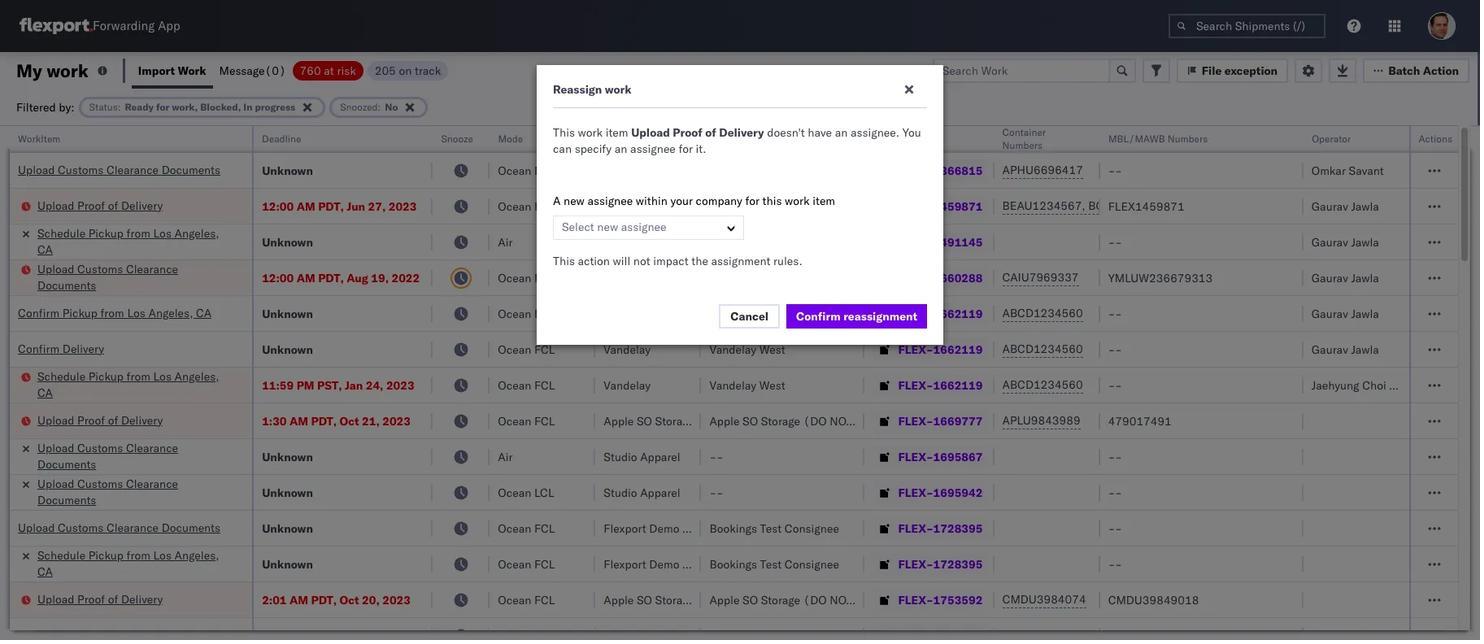 Task type: vqa. For each thing, say whether or not it's contained in the screenshot.
21,
yes



Task type: locate. For each thing, give the bounding box(es) containing it.
0 vertical spatial bookings
[[710, 521, 757, 536]]

confirm inside confirm delivery link
[[18, 341, 59, 356]]

this left action
[[553, 254, 575, 268]]

assignee up "select new assignee"
[[588, 194, 633, 208]]

0 vertical spatial upload proof of delivery button
[[37, 197, 163, 215]]

from
[[127, 226, 150, 240], [100, 305, 124, 320], [127, 369, 150, 384], [127, 548, 150, 563]]

schedule pickup from los angeles, ca for ocean fcl
[[37, 548, 219, 579]]

1728395 up 1753592
[[934, 557, 983, 572]]

oct left 21,
[[340, 414, 359, 428]]

1 vertical spatial upload proof of delivery link
[[37, 412, 163, 428]]

resize handle column header for flex id button
[[975, 126, 995, 640]]

am left aug
[[297, 271, 315, 285]]

this for this work item upload proof of delivery
[[553, 125, 575, 140]]

1 vertical spatial for
[[679, 142, 693, 156]]

1 vertical spatial bookings
[[710, 557, 757, 572]]

2 vertical spatial flexport
[[604, 557, 647, 572]]

1695942
[[934, 485, 983, 500]]

11:59
[[262, 378, 294, 393]]

air for studio apparel
[[498, 450, 513, 464]]

0 vertical spatial flex-1662119
[[899, 306, 983, 321]]

schedule for ocean fcl
[[37, 548, 86, 563]]

0 vertical spatial new
[[564, 194, 585, 208]]

8 fcl from the top
[[534, 521, 555, 536]]

storage
[[655, 414, 695, 428], [761, 414, 801, 428], [655, 593, 695, 607], [761, 593, 801, 607]]

new for a
[[564, 194, 585, 208]]

not
[[634, 254, 651, 268]]

ca for ocean fcl's schedule pickup from los angeles, ca link
[[37, 564, 53, 579]]

upload for upload customs clearance documents button to the middle
[[37, 262, 74, 276]]

2023
[[389, 199, 417, 214], [386, 378, 415, 393], [383, 414, 411, 428], [383, 593, 411, 607]]

caiu7969337
[[1003, 270, 1079, 285]]

schedule inside schedule pickup from los angeles, ca button
[[37, 369, 86, 384]]

assignee for this work item
[[588, 194, 633, 208]]

air for vandelay
[[498, 235, 513, 249]]

customs for upload customs clearance documents button to the middle
[[77, 262, 123, 276]]

so
[[637, 414, 652, 428], [743, 414, 758, 428], [637, 593, 652, 607], [743, 593, 758, 607]]

0 vertical spatial schedule pickup from los angeles, ca
[[37, 226, 219, 257]]

205 on track
[[375, 63, 441, 78]]

deadline
[[262, 133, 301, 145]]

Search Shipments (/) text field
[[1169, 14, 1326, 38]]

1 vertical spatial upload proof of delivery button
[[37, 412, 163, 430]]

work right reassign
[[605, 82, 632, 97]]

rules.
[[774, 254, 803, 268]]

10 ocean fcl from the top
[[498, 593, 555, 607]]

1 flexport demo consignee from the top
[[604, 271, 737, 285]]

0 vertical spatial flexport
[[604, 271, 647, 285]]

2 upload proof of delivery from the top
[[37, 413, 163, 428]]

am right 2:01 at left
[[290, 593, 308, 607]]

: left "no"
[[378, 100, 381, 113]]

am for 12:00 am pdt, jun 27, 2023
[[297, 199, 315, 214]]

1662119
[[934, 306, 983, 321], [934, 342, 983, 357], [934, 378, 983, 393]]

2 vertical spatial schedule pickup from los angeles, ca link
[[37, 547, 231, 580]]

0 horizontal spatial for
[[156, 100, 170, 113]]

confirm inside confirm reassignment button
[[797, 309, 841, 324]]

upload proof of delivery button
[[37, 197, 163, 215], [37, 412, 163, 430], [37, 591, 163, 609]]

1 vertical spatial studio
[[604, 485, 638, 500]]

gaurav for flex-1491145
[[1312, 235, 1349, 249]]

0 vertical spatial schedule pickup from los angeles, ca link
[[37, 225, 231, 257]]

2 schedule pickup from los angeles, ca from the top
[[37, 369, 219, 400]]

2 vertical spatial demo
[[650, 557, 680, 572]]

new right "select"
[[597, 220, 618, 234]]

5 flex- from the top
[[899, 306, 934, 321]]

1 vertical spatial apparel
[[640, 485, 681, 500]]

1753592
[[934, 593, 983, 607]]

0 vertical spatial item
[[606, 125, 629, 140]]

import work
[[138, 63, 206, 78]]

2 vertical spatial abcd1234560
[[1003, 377, 1083, 392]]

1 flex-1728395 from the top
[[899, 521, 983, 536]]

479017491
[[1109, 414, 1172, 428]]

this up the can
[[553, 125, 575, 140]]

: left ready
[[118, 100, 121, 113]]

upload customs clearance documents inside button
[[37, 262, 178, 292]]

1 horizontal spatial :
[[378, 100, 381, 113]]

numbers inside container numbers
[[1003, 139, 1043, 151]]

1662119 for confirm delivery
[[934, 342, 983, 357]]

1 vertical spatial an
[[615, 142, 628, 156]]

resize handle column header
[[233, 126, 252, 640], [414, 126, 433, 640], [470, 126, 490, 640], [576, 126, 596, 640], [682, 126, 702, 640], [845, 126, 864, 640], [975, 126, 995, 640], [1081, 126, 1101, 640], [1284, 126, 1304, 640], [1390, 126, 1410, 640], [1439, 126, 1459, 640]]

2 ocean from the top
[[498, 199, 532, 214]]

schedule pickup from los angeles, ca for air
[[37, 226, 219, 257]]

numbers for container numbers
[[1003, 139, 1043, 151]]

1 vertical spatial 1662119
[[934, 342, 983, 357]]

0 vertical spatial abcd1234560
[[1003, 306, 1083, 321]]

2 ocean fcl from the top
[[498, 199, 555, 214]]

new right a
[[564, 194, 585, 208]]

1 vertical spatial upload proof of delivery
[[37, 413, 163, 428]]

1 horizontal spatial numbers
[[1168, 133, 1208, 145]]

pdt, left 20,
[[311, 593, 337, 607]]

1 vertical spatial schedule
[[37, 369, 86, 384]]

abcd1234560 for confirm delivery
[[1003, 342, 1083, 356]]

1 1662119 from the top
[[934, 306, 983, 321]]

ocean lcl
[[498, 485, 554, 500]]

am left jun
[[297, 199, 315, 214]]

12 flex- from the top
[[899, 557, 934, 572]]

1 gaurav jawla from the top
[[1312, 199, 1380, 214]]

jawla for flex-1459871
[[1352, 199, 1380, 214]]

numbers down container
[[1003, 139, 1043, 151]]

1 vertical spatial item
[[813, 194, 836, 208]]

resize handle column header for deadline button on the left top
[[414, 126, 433, 640]]

2 horizontal spatial for
[[746, 194, 760, 208]]

savant
[[1349, 163, 1384, 178]]

specify
[[575, 142, 612, 156]]

from for ocean fcl's schedule pickup from los angeles, ca link
[[127, 548, 150, 563]]

flex-1728395 up flex-1753592
[[899, 557, 983, 572]]

2 west from the top
[[760, 235, 786, 249]]

status : ready for work, blocked, in progress
[[89, 100, 296, 113]]

5 resize handle column header from the left
[[682, 126, 702, 640]]

customs for upload customs clearance documents button to the top
[[58, 162, 104, 177]]

not
[[724, 414, 747, 428], [830, 414, 853, 428], [724, 593, 747, 607], [830, 593, 853, 607]]

upload
[[631, 125, 670, 140], [18, 162, 55, 177], [37, 198, 74, 213], [37, 262, 74, 276], [37, 413, 74, 428], [37, 441, 74, 455], [37, 476, 74, 491], [18, 520, 55, 535], [37, 592, 74, 607]]

2 vertical spatial upload proof of delivery button
[[37, 591, 163, 609]]

1 vertical spatial test
[[760, 557, 782, 572]]

3 schedule from the top
[[37, 548, 86, 563]]

2 resize handle column header from the left
[[414, 126, 433, 640]]

assignment
[[711, 254, 771, 268]]

0 vertical spatial flexport demo consignee
[[604, 271, 737, 285]]

12:00 am pdt, aug 19, 2022
[[262, 271, 420, 285]]

container numbers
[[1003, 126, 1046, 151]]

clearance for upload customs clearance documents button to the middle
[[126, 262, 178, 276]]

1 schedule from the top
[[37, 226, 86, 240]]

pdt, for 19,
[[318, 271, 344, 285]]

from for confirm pickup from los angeles, ca link
[[100, 305, 124, 320]]

0 vertical spatial assignee
[[631, 142, 676, 156]]

2 upload proof of delivery button from the top
[[37, 412, 163, 430]]

gaurav for flex-1459871
[[1312, 199, 1349, 214]]

no
[[385, 100, 398, 113]]

1 vertical spatial flexport
[[604, 521, 647, 536]]

for left work,
[[156, 100, 170, 113]]

5 ocean from the top
[[498, 342, 532, 357]]

gaurav jawla for flex-1491145
[[1312, 235, 1380, 249]]

delivery for upload proof of delivery button associated with 12:00 am pdt, jun 27, 2023
[[121, 198, 163, 213]]

0 vertical spatial oct
[[340, 414, 359, 428]]

consignee inside button
[[710, 133, 757, 145]]

0 vertical spatial test
[[760, 521, 782, 536]]

0 vertical spatial this
[[553, 125, 575, 140]]

0 vertical spatial air
[[498, 235, 513, 249]]

item up specify
[[606, 125, 629, 140]]

upload customs clearance documents link
[[18, 161, 220, 178], [37, 261, 231, 293], [37, 440, 231, 472], [37, 476, 231, 508], [18, 519, 220, 536]]

1 schedule pickup from los angeles, ca from the top
[[37, 226, 219, 257]]

mbl/mawb
[[1109, 133, 1165, 145]]

1 horizontal spatial new
[[597, 220, 618, 234]]

item right this at right top
[[813, 194, 836, 208]]

2 upload proof of delivery link from the top
[[37, 412, 163, 428]]

aphu6696417
[[1003, 163, 1084, 177]]

gaurav jawla for flex-1660288
[[1312, 271, 1380, 285]]

in
[[244, 100, 253, 113]]

8 flex- from the top
[[899, 414, 934, 428]]

ca for confirm pickup from los angeles, ca link
[[196, 305, 212, 320]]

snoozed
[[340, 100, 378, 113]]

3 gaurav jawla from the top
[[1312, 271, 1380, 285]]

1 vertical spatial demo
[[650, 521, 680, 536]]

omkar
[[1312, 163, 1346, 178]]

7 fcl from the top
[[534, 414, 555, 428]]

clearance for bottommost upload customs clearance documents button
[[106, 520, 159, 535]]

1 horizontal spatial for
[[679, 142, 693, 156]]

pdt, left aug
[[318, 271, 344, 285]]

new
[[564, 194, 585, 208], [597, 220, 618, 234]]

0 vertical spatial upload proof of delivery
[[37, 198, 163, 213]]

mbl/mawb numbers button
[[1101, 129, 1288, 146]]

confirm pickup from los angeles, ca link
[[18, 305, 212, 321]]

1 : from the left
[[118, 100, 121, 113]]

flex-1669777
[[899, 414, 983, 428]]

13 flex- from the top
[[899, 593, 934, 607]]

assignee down this work item upload proof of delivery
[[631, 142, 676, 156]]

2 flex-1662119 from the top
[[899, 342, 983, 357]]

1 flexport from the top
[[604, 271, 647, 285]]

flex-1662119 up flex-1669777
[[899, 378, 983, 393]]

ca for 2nd schedule pickup from los angeles, ca link from the bottom of the page
[[37, 385, 53, 400]]

10 ocean from the top
[[498, 557, 532, 572]]

track
[[415, 63, 441, 78]]

flex-1662119 down flex-1660288
[[899, 306, 983, 321]]

1 vertical spatial this
[[553, 254, 575, 268]]

4 resize handle column header from the left
[[576, 126, 596, 640]]

confirm
[[18, 305, 59, 320], [797, 309, 841, 324], [18, 341, 59, 356]]

schedule pickup from los angeles, ca inside button
[[37, 369, 219, 400]]

0 vertical spatial 1662119
[[934, 306, 983, 321]]

2 vertical spatial upload proof of delivery
[[37, 592, 163, 607]]

2 1662119 from the top
[[934, 342, 983, 357]]

confirm delivery button
[[18, 340, 104, 358]]

studio for ocean lcl
[[604, 485, 638, 500]]

abcd1234560
[[1003, 306, 1083, 321], [1003, 342, 1083, 356], [1003, 377, 1083, 392]]

pdt, for 20,
[[311, 593, 337, 607]]

1 this from the top
[[553, 125, 575, 140]]

0 vertical spatial studio apparel
[[604, 450, 681, 464]]

west
[[760, 199, 786, 214], [760, 235, 786, 249], [760, 306, 786, 321], [760, 342, 786, 357], [760, 378, 786, 393]]

3 resize handle column header from the left
[[470, 126, 490, 640]]

assignee for a new assignee within your company for this work item
[[621, 220, 667, 234]]

1 studio from the top
[[604, 450, 638, 464]]

2 vertical spatial 1662119
[[934, 378, 983, 393]]

2 12:00 from the top
[[262, 271, 294, 285]]

1 vertical spatial schedule pickup from los angeles, ca
[[37, 369, 219, 400]]

2 : from the left
[[378, 100, 381, 113]]

0 horizontal spatial new
[[564, 194, 585, 208]]

2023 right 20,
[[383, 593, 411, 607]]

resize handle column header for client name button
[[682, 126, 702, 640]]

1 apparel from the top
[[640, 450, 681, 464]]

2 abcd1234560 from the top
[[1003, 342, 1083, 356]]

air
[[498, 235, 513, 249], [498, 450, 513, 464]]

assignee down within
[[621, 220, 667, 234]]

2 vertical spatial schedule
[[37, 548, 86, 563]]

upload for upload proof of delivery button associated with 1:30 am pdt, oct 21, 2023
[[37, 413, 74, 428]]

apparel for air
[[640, 450, 681, 464]]

flex-1662119 for confirm pickup from los angeles, ca
[[899, 306, 983, 321]]

0 vertical spatial 12:00
[[262, 199, 294, 214]]

2 gaurav jawla from the top
[[1312, 235, 1380, 249]]

5 gaurav jawla from the top
[[1312, 342, 1380, 357]]

1 vertical spatial new
[[597, 220, 618, 234]]

apple
[[604, 414, 634, 428], [710, 414, 740, 428], [604, 593, 634, 607], [710, 593, 740, 607]]

schedule pickup from los angeles, ca link for ocean fcl
[[37, 547, 231, 580]]

2 vertical spatial schedule pickup from los angeles, ca
[[37, 548, 219, 579]]

flex-1695867 button
[[873, 445, 986, 468], [873, 445, 986, 468]]

2023 right 24,
[[386, 378, 415, 393]]

from inside schedule pickup from los angeles, ca button
[[127, 369, 150, 384]]

confirm reassignment
[[797, 309, 918, 324]]

work
[[47, 59, 89, 82], [605, 82, 632, 97], [578, 125, 603, 140], [785, 194, 810, 208]]

flex-1728395 down flex-1695942
[[899, 521, 983, 536]]

1 vertical spatial studio apparel
[[604, 485, 681, 500]]

customs for bottommost upload customs clearance documents button
[[58, 520, 104, 535]]

760
[[300, 63, 321, 78]]

upload proof of delivery link for 12:00
[[37, 197, 163, 214]]

2023 right 27,
[[389, 199, 417, 214]]

pdt, for 27,
[[318, 199, 344, 214]]

3 schedule pickup from los angeles, ca link from the top
[[37, 547, 231, 580]]

0 vertical spatial apparel
[[640, 450, 681, 464]]

10 fcl from the top
[[534, 593, 555, 607]]

1 vertical spatial flex-1662119
[[899, 342, 983, 357]]

upload proof of delivery button for 12:00 am pdt, jun 27, 2023
[[37, 197, 163, 215]]

4 jawla from the top
[[1352, 306, 1380, 321]]

2 vertical spatial flexport demo consignee
[[604, 557, 737, 572]]

1 upload proof of delivery link from the top
[[37, 197, 163, 214]]

flex-
[[899, 163, 934, 178], [899, 199, 934, 214], [899, 235, 934, 249], [899, 271, 934, 285], [899, 306, 934, 321], [899, 342, 934, 357], [899, 378, 934, 393], [899, 414, 934, 428], [899, 450, 934, 464], [899, 485, 934, 500], [899, 521, 934, 536], [899, 557, 934, 572], [899, 593, 934, 607]]

1 air from the top
[[498, 235, 513, 249]]

1 vertical spatial flex-1728395
[[899, 557, 983, 572]]

2 vertical spatial assignee
[[621, 220, 667, 234]]

2 vertical spatial for
[[746, 194, 760, 208]]

1 vertical spatial 12:00
[[262, 271, 294, 285]]

oct left 20,
[[340, 593, 359, 607]]

batch
[[1389, 63, 1421, 78]]

1 vertical spatial assignee
[[588, 194, 633, 208]]

12:00 for 12:00 am pdt, jun 27, 2023
[[262, 199, 294, 214]]

9 resize handle column header from the left
[[1284, 126, 1304, 640]]

0 vertical spatial flex-1728395
[[899, 521, 983, 536]]

am right 1:30 at the bottom
[[290, 414, 308, 428]]

test
[[760, 521, 782, 536], [760, 557, 782, 572]]

3 upload proof of delivery from the top
[[37, 592, 163, 607]]

work,
[[172, 100, 198, 113]]

0 vertical spatial bookings test consignee
[[710, 521, 840, 536]]

upload proof of delivery
[[37, 198, 163, 213], [37, 413, 163, 428], [37, 592, 163, 607]]

1 12:00 from the top
[[262, 199, 294, 214]]

3 1662119 from the top
[[934, 378, 983, 393]]

work up "by:"
[[47, 59, 89, 82]]

flex-1662119 down reassignment
[[899, 342, 983, 357]]

0 horizontal spatial item
[[606, 125, 629, 140]]

1 jawla from the top
[[1352, 199, 1380, 214]]

3 jawla from the top
[[1352, 271, 1380, 285]]

mode button
[[490, 129, 580, 146]]

for inside 'doesn't have an assignee. you can specify an assignee for it.'
[[679, 142, 693, 156]]

1 flex-1662119 from the top
[[899, 306, 983, 321]]

1 vertical spatial schedule pickup from los angeles, ca link
[[37, 368, 231, 401]]

0 horizontal spatial numbers
[[1003, 139, 1043, 151]]

studio apparel
[[604, 450, 681, 464], [604, 485, 681, 500]]

work right this at right top
[[785, 194, 810, 208]]

an right the have
[[835, 125, 848, 140]]

1 horizontal spatial an
[[835, 125, 848, 140]]

vandelay
[[604, 199, 651, 214], [710, 199, 757, 214], [604, 235, 651, 249], [710, 235, 757, 249], [710, 306, 757, 321], [604, 342, 651, 357], [710, 342, 757, 357], [604, 378, 651, 393], [710, 378, 757, 393]]

flex-1662119 for confirm delivery
[[899, 342, 983, 357]]

ca inside button
[[196, 305, 212, 320]]

confirm inside confirm pickup from los angeles, ca link
[[18, 305, 59, 320]]

0 vertical spatial studio
[[604, 450, 638, 464]]

schedule pickup from los angeles, ca link for air
[[37, 225, 231, 257]]

mbl/mawb numbers
[[1109, 133, 1208, 145]]

delivery for third upload proof of delivery button from the top of the page
[[121, 592, 163, 607]]

1 gaurav from the top
[[1312, 199, 1349, 214]]

flex-1753592
[[899, 593, 983, 607]]

1 vertical spatial air
[[498, 450, 513, 464]]

0 vertical spatial upload proof of delivery link
[[37, 197, 163, 214]]

within
[[636, 194, 668, 208]]

proof for third upload proof of delivery button from the top of the page
[[77, 592, 105, 607]]

1662119 for confirm pickup from los angeles, ca
[[934, 306, 983, 321]]

1 flex- from the top
[[899, 163, 934, 178]]

resize handle column header for mbl/mawb numbers button
[[1284, 126, 1304, 640]]

am for 1:30 am pdt, oct 21, 2023
[[290, 414, 308, 428]]

0 vertical spatial schedule
[[37, 226, 86, 240]]

upload customs clearance documents button
[[18, 161, 220, 179], [37, 261, 231, 295], [18, 519, 220, 537]]

clearance
[[106, 162, 159, 177], [126, 262, 178, 276], [126, 441, 178, 455], [126, 476, 178, 491], [106, 520, 159, 535]]

an left name
[[615, 142, 628, 156]]

2 vertical spatial upload proof of delivery link
[[37, 591, 163, 607]]

pdt, left jun
[[318, 199, 344, 214]]

jawla
[[1352, 199, 1380, 214], [1352, 235, 1380, 249], [1352, 271, 1380, 285], [1352, 306, 1380, 321], [1352, 342, 1380, 357]]

2 oct from the top
[[340, 593, 359, 607]]

10 flex- from the top
[[899, 485, 934, 500]]

jawla for flex-1660288
[[1352, 271, 1380, 285]]

fcl
[[534, 163, 555, 178], [534, 199, 555, 214], [534, 271, 555, 285], [534, 306, 555, 321], [534, 342, 555, 357], [534, 378, 555, 393], [534, 414, 555, 428], [534, 521, 555, 536], [534, 557, 555, 572], [534, 593, 555, 607]]

pdt, down pst,
[[311, 414, 337, 428]]

2 schedule from the top
[[37, 369, 86, 384]]

studio apparel for ocean lcl
[[604, 485, 681, 500]]

my work
[[16, 59, 89, 82]]

impact
[[654, 254, 689, 268]]

flex-1662119
[[899, 306, 983, 321], [899, 342, 983, 357], [899, 378, 983, 393]]

documents for upload customs clearance documents button to the middle
[[37, 278, 96, 292]]

1 vertical spatial flexport demo consignee
[[604, 521, 737, 536]]

1 vertical spatial 1728395
[[934, 557, 983, 572]]

0 vertical spatial an
[[835, 125, 848, 140]]

7 flex- from the top
[[899, 378, 934, 393]]

forwarding app
[[93, 18, 180, 34]]

doesn't
[[767, 125, 805, 140]]

2 vertical spatial flex-1662119
[[899, 378, 983, 393]]

confirm for confirm reassignment
[[797, 309, 841, 324]]

apparel for ocean lcl
[[640, 485, 681, 500]]

numbers right mbl/mawb at top
[[1168, 133, 1208, 145]]

documents for upload customs clearance documents button to the top
[[162, 162, 220, 177]]

12:00 left aug
[[262, 271, 294, 285]]

from for air schedule pickup from los angeles, ca link
[[127, 226, 150, 240]]

: for snoozed
[[378, 100, 381, 113]]

1728395 down 1695942
[[934, 521, 983, 536]]

0 vertical spatial 1728395
[[934, 521, 983, 536]]

upload customs clearance documents
[[18, 162, 220, 177], [37, 262, 178, 292], [37, 441, 178, 471], [37, 476, 178, 507], [18, 520, 220, 535]]

ca inside button
[[37, 385, 53, 400]]

0 vertical spatial for
[[156, 100, 170, 113]]

1 vertical spatial bookings test consignee
[[710, 557, 840, 572]]

for left it.
[[679, 142, 693, 156]]

1 oct from the top
[[340, 414, 359, 428]]

progress
[[255, 100, 296, 113]]

gaurav
[[1312, 199, 1349, 214], [1312, 235, 1349, 249], [1312, 271, 1349, 285], [1312, 306, 1349, 321], [1312, 342, 1349, 357]]

flex id
[[873, 133, 905, 145]]

0 vertical spatial demo
[[650, 271, 680, 285]]

2023 right 21,
[[383, 414, 411, 428]]

los inside button
[[153, 369, 172, 384]]

proof for upload proof of delivery button associated with 12:00 am pdt, jun 27, 2023
[[77, 198, 105, 213]]

work for reassign
[[605, 82, 632, 97]]

upload proof of delivery link for 1:30
[[37, 412, 163, 428]]

12:00 down deadline at top
[[262, 199, 294, 214]]

1 vertical spatial oct
[[340, 593, 359, 607]]

aug
[[347, 271, 368, 285]]

resize handle column header for consignee button
[[845, 126, 864, 640]]

from inside confirm pickup from los angeles, ca link
[[100, 305, 124, 320]]

0 horizontal spatial :
[[118, 100, 121, 113]]

1 vertical spatial abcd1234560
[[1003, 342, 1083, 356]]

for left this at right top
[[746, 194, 760, 208]]

work up specify
[[578, 125, 603, 140]]

3 flex-1662119 from the top
[[899, 378, 983, 393]]

assignee.
[[851, 125, 900, 140]]

bookings test consignee
[[710, 521, 840, 536], [710, 557, 840, 572]]

1 vertical spatial upload customs clearance documents button
[[37, 261, 231, 295]]



Task type: describe. For each thing, give the bounding box(es) containing it.
it.
[[696, 142, 707, 156]]

1 vandelay west from the top
[[710, 199, 786, 214]]

3 flexport demo consignee from the top
[[604, 557, 737, 572]]

1 fcl from the top
[[534, 163, 555, 178]]

you
[[903, 125, 922, 140]]

3 ocean from the top
[[498, 271, 532, 285]]

confirm for confirm pickup from los angeles, ca
[[18, 305, 59, 320]]

2 demo from the top
[[650, 521, 680, 536]]

name
[[633, 133, 659, 145]]

filtered by:
[[16, 100, 75, 114]]

gaurav for flex-1660288
[[1312, 271, 1349, 285]]

upload customs clearance documents for upload customs clearance documents button to the top
[[18, 162, 220, 177]]

app
[[158, 18, 180, 34]]

Search Work text field
[[933, 58, 1110, 83]]

jun
[[347, 199, 365, 214]]

container
[[1003, 126, 1046, 138]]

24,
[[366, 378, 384, 393]]

4 unknown from the top
[[262, 342, 313, 357]]

angeles, inside confirm pickup from los angeles, ca link
[[148, 305, 193, 320]]

1:30 am pdt, oct 21, 2023
[[262, 414, 411, 428]]

schedule pickup from los angeles, ca button
[[37, 368, 231, 402]]

6 flex- from the top
[[899, 342, 934, 357]]

cmdu3984074
[[1003, 592, 1087, 607]]

2 fcl from the top
[[534, 199, 555, 214]]

oct for 21,
[[340, 414, 359, 428]]

upload for bottommost upload customs clearance documents button
[[18, 520, 55, 535]]

batch action
[[1389, 63, 1460, 78]]

file
[[1202, 63, 1222, 78]]

4 ocean from the top
[[498, 306, 532, 321]]

11 resize handle column header from the left
[[1439, 126, 1459, 640]]

have
[[808, 125, 832, 140]]

11 flex- from the top
[[899, 521, 934, 536]]

container numbers button
[[995, 123, 1084, 152]]

from for 2nd schedule pickup from los angeles, ca link from the bottom of the page
[[127, 369, 150, 384]]

id
[[894, 133, 905, 145]]

12:00 am pdt, jun 27, 2023
[[262, 199, 417, 214]]

12:00 for 12:00 am pdt, aug 19, 2022
[[262, 271, 294, 285]]

status
[[89, 100, 118, 113]]

5 gaurav from the top
[[1312, 342, 1349, 357]]

operator
[[1312, 133, 1351, 145]]

resize handle column header for workitem button
[[233, 126, 252, 640]]

snooze
[[441, 133, 473, 145]]

pickup inside schedule pickup from los angeles, ca button
[[89, 369, 124, 384]]

bozo1234565,
[[1089, 199, 1172, 213]]

8 unknown from the top
[[262, 557, 313, 572]]

10 resize handle column header from the left
[[1390, 126, 1410, 640]]

4 ocean fcl from the top
[[498, 306, 555, 321]]

1 ocean from the top
[[498, 163, 532, 178]]

7 ocean from the top
[[498, 414, 532, 428]]

aplu9843989
[[1003, 413, 1081, 428]]

5 unknown from the top
[[262, 450, 313, 464]]

doesn't have an assignee. you can specify an assignee for it.
[[553, 125, 922, 156]]

6 ocean from the top
[[498, 378, 532, 393]]

flex-1366815
[[899, 163, 983, 178]]

9 flex- from the top
[[899, 450, 934, 464]]

: for status
[[118, 100, 121, 113]]

studio apparel for air
[[604, 450, 681, 464]]

consignee button
[[702, 129, 848, 146]]

a
[[553, 194, 561, 208]]

2 unknown from the top
[[262, 235, 313, 249]]

4 gaurav from the top
[[1312, 306, 1349, 321]]

angeles, inside schedule pickup from los angeles, ca button
[[175, 369, 219, 384]]

cancel
[[731, 309, 769, 324]]

am for 12:00 am pdt, aug 19, 2022
[[297, 271, 315, 285]]

confirm for confirm delivery
[[18, 341, 59, 356]]

flexport. image
[[20, 18, 93, 34]]

1 unknown from the top
[[262, 163, 313, 178]]

5 jawla from the top
[[1352, 342, 1380, 357]]

upload customs clearance documents for bottommost upload customs clearance documents button
[[18, 520, 220, 535]]

1 ocean fcl from the top
[[498, 163, 555, 178]]

4 fcl from the top
[[534, 306, 555, 321]]

(0)
[[265, 63, 286, 78]]

6 ocean fcl from the top
[[498, 378, 555, 393]]

3 unknown from the top
[[262, 306, 313, 321]]

1459871
[[934, 199, 983, 214]]

lcl
[[534, 485, 554, 500]]

your
[[671, 194, 693, 208]]

upload proof of delivery for 1:30
[[37, 413, 163, 428]]

tcnu1234565
[[1175, 199, 1255, 213]]

3 fcl from the top
[[534, 271, 555, 285]]

3 abcd1234560 from the top
[[1003, 377, 1083, 392]]

2023 for 1:30 am pdt, oct 21, 2023
[[383, 414, 411, 428]]

6 fcl from the top
[[534, 378, 555, 393]]

upload for upload proof of delivery button associated with 12:00 am pdt, jun 27, 2023
[[37, 198, 74, 213]]

upload proof of delivery for 12:00
[[37, 198, 163, 213]]

pdt, for 21,
[[311, 414, 337, 428]]

2 flex- from the top
[[899, 199, 934, 214]]

new for select
[[597, 220, 618, 234]]

resize handle column header for mode button
[[576, 126, 596, 640]]

3 vandelay west from the top
[[710, 306, 786, 321]]

reassignment
[[844, 309, 918, 324]]

2 bookings test consignee from the top
[[710, 557, 840, 572]]

beau1234567,
[[1003, 199, 1086, 213]]

1 bookings from the top
[[710, 521, 757, 536]]

reassign
[[553, 82, 602, 97]]

2 flexport demo consignee from the top
[[604, 521, 737, 536]]

5 west from the top
[[760, 378, 786, 393]]

numbers for mbl/mawb numbers
[[1168, 133, 1208, 145]]

client name
[[604, 133, 659, 145]]

5 fcl from the top
[[534, 342, 555, 357]]

pickup inside confirm pickup from los angeles, ca link
[[62, 305, 98, 320]]

7 ocean fcl from the top
[[498, 414, 555, 428]]

1 west from the top
[[760, 199, 786, 214]]

4 vandelay west from the top
[[710, 342, 786, 357]]

9 ocean fcl from the top
[[498, 557, 555, 572]]

batch action button
[[1364, 58, 1470, 83]]

this work item upload proof of delivery
[[553, 125, 764, 140]]

abcd1234560 for confirm pickup from los angeles, ca
[[1003, 306, 1083, 321]]

cancel button
[[719, 304, 780, 329]]

ready
[[125, 100, 154, 113]]

this action will not impact the assignment rules.
[[553, 254, 803, 268]]

3 upload proof of delivery button from the top
[[37, 591, 163, 609]]

cmdu39849018
[[1109, 593, 1199, 607]]

documents for bottommost upload customs clearance documents button
[[162, 520, 220, 535]]

upload proof of delivery button for 1:30 am pdt, oct 21, 2023
[[37, 412, 163, 430]]

0 horizontal spatial an
[[615, 142, 628, 156]]

760 at risk
[[300, 63, 356, 78]]

5 ocean fcl from the top
[[498, 342, 555, 357]]

2022
[[392, 271, 420, 285]]

mode
[[498, 133, 523, 145]]

3 flexport from the top
[[604, 557, 647, 572]]

work for my
[[47, 59, 89, 82]]

the
[[692, 254, 709, 268]]

flex-1459871
[[899, 199, 983, 214]]

1 horizontal spatial item
[[813, 194, 836, 208]]

assignee inside 'doesn't have an assignee. you can specify an assignee for it.'
[[631, 142, 676, 156]]

confirm delivery
[[18, 341, 104, 356]]

pm
[[297, 378, 315, 393]]

work
[[178, 63, 206, 78]]

2 vertical spatial upload customs clearance documents button
[[18, 519, 220, 537]]

5 vandelay west from the top
[[710, 378, 786, 393]]

studio for air
[[604, 450, 638, 464]]

2 1728395 from the top
[[934, 557, 983, 572]]

1660288
[[934, 271, 983, 285]]

client name button
[[596, 129, 685, 146]]

by:
[[59, 100, 75, 114]]

8 ocean fcl from the top
[[498, 521, 555, 536]]

confirm reassignment button
[[787, 304, 927, 329]]

flex-1491145
[[899, 235, 983, 249]]

2 flexport from the top
[[604, 521, 647, 536]]

11:59 pm pst, jan 24, 2023
[[262, 378, 415, 393]]

205
[[375, 63, 396, 78]]

flex-1695942
[[899, 485, 983, 500]]

upload for upload customs clearance documents button to the top
[[18, 162, 55, 177]]

3 flex- from the top
[[899, 235, 934, 249]]

this
[[763, 194, 782, 208]]

2023 for 12:00 am pdt, jun 27, 2023
[[389, 199, 417, 214]]

21,
[[362, 414, 380, 428]]

risk
[[337, 63, 356, 78]]

will
[[613, 254, 631, 268]]

3 west from the top
[[760, 306, 786, 321]]

select
[[562, 220, 595, 234]]

los inside button
[[127, 305, 146, 320]]

2023 for 2:01 am pdt, oct 20, 2023
[[383, 593, 411, 607]]

import work button
[[132, 52, 213, 89]]

blocked,
[[200, 100, 241, 113]]

1 bookings test consignee from the top
[[710, 521, 840, 536]]

3 ocean fcl from the top
[[498, 271, 555, 285]]

4 gaurav jawla from the top
[[1312, 306, 1380, 321]]

oct for 20,
[[340, 593, 359, 607]]

9 ocean from the top
[[498, 521, 532, 536]]

can
[[553, 142, 572, 156]]

resize handle column header for container numbers button
[[1081, 126, 1101, 640]]

4 west from the top
[[760, 342, 786, 357]]

1 demo from the top
[[650, 271, 680, 285]]

2 test from the top
[[760, 557, 782, 572]]

snoozed : no
[[340, 100, 398, 113]]

2 flex-1728395 from the top
[[899, 557, 983, 572]]

7 unknown from the top
[[262, 521, 313, 536]]

import
[[138, 63, 175, 78]]

on
[[399, 63, 412, 78]]

ca for air schedule pickup from los angeles, ca link
[[37, 242, 53, 257]]

2 bookings from the top
[[710, 557, 757, 572]]

0 vertical spatial upload customs clearance documents button
[[18, 161, 220, 179]]

exception
[[1225, 63, 1278, 78]]

11 ocean from the top
[[498, 593, 532, 607]]

forwarding
[[93, 18, 155, 34]]

3 upload proof of delivery link from the top
[[37, 591, 163, 607]]

clearance for upload customs clearance documents button to the top
[[106, 162, 159, 177]]

2 vandelay west from the top
[[710, 235, 786, 249]]

am for 2:01 am pdt, oct 20, 2023
[[290, 593, 308, 607]]

1 test from the top
[[760, 521, 782, 536]]

gaurav jawla for flex-1459871
[[1312, 199, 1380, 214]]

3 demo from the top
[[650, 557, 680, 572]]

schedule for air
[[37, 226, 86, 240]]

a new assignee within your company for this work item
[[553, 194, 836, 208]]

jan
[[345, 378, 363, 393]]

4 flex- from the top
[[899, 271, 934, 285]]

6 unknown from the top
[[262, 485, 313, 500]]

work for this
[[578, 125, 603, 140]]

this for this action will not impact the assignment rules.
[[553, 254, 575, 268]]

27,
[[368, 199, 386, 214]]

8 ocean from the top
[[498, 485, 532, 500]]

1 1728395 from the top
[[934, 521, 983, 536]]

forwarding app link
[[20, 18, 180, 34]]

delivery for upload proof of delivery button associated with 1:30 am pdt, oct 21, 2023
[[121, 413, 163, 428]]

9 fcl from the top
[[534, 557, 555, 572]]

flex1459871
[[1109, 199, 1185, 214]]

proof for upload proof of delivery button associated with 1:30 am pdt, oct 21, 2023
[[77, 413, 105, 428]]

2023 for 11:59 pm pst, jan 24, 2023
[[386, 378, 415, 393]]

upload customs clearance documents for upload customs clearance documents button to the middle
[[37, 262, 178, 292]]

2 schedule pickup from los angeles, ca link from the top
[[37, 368, 231, 401]]



